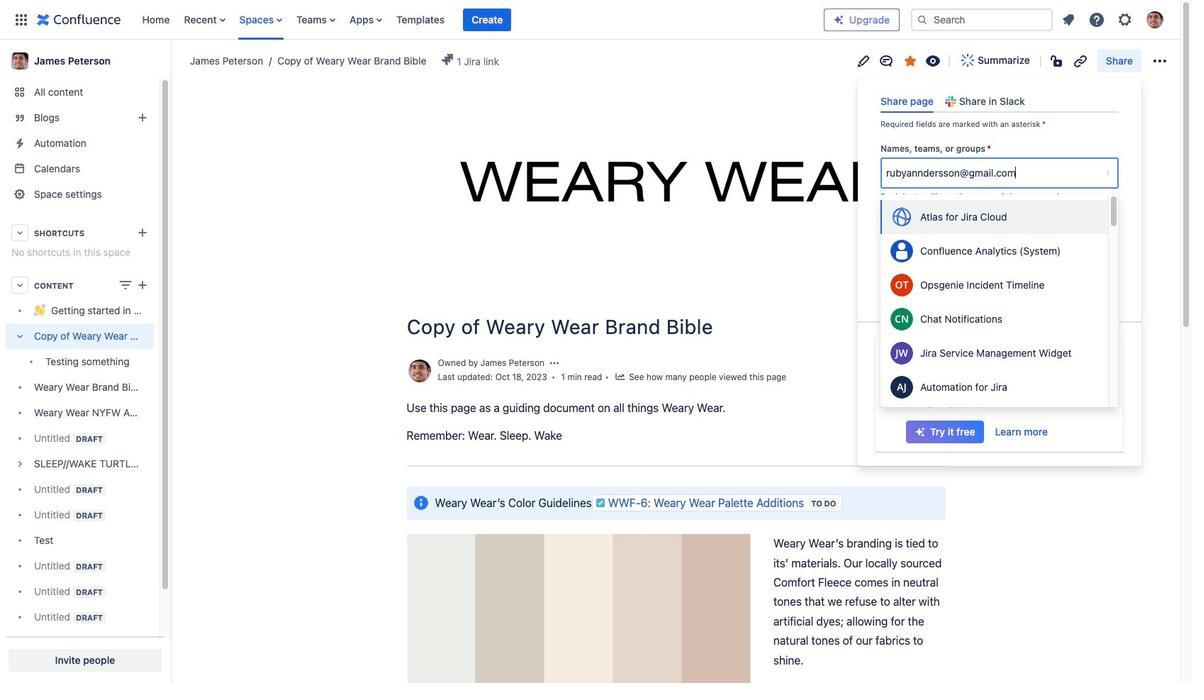 Task type: locate. For each thing, give the bounding box(es) containing it.
None search field
[[911, 8, 1053, 31]]

0 horizontal spatial list
[[135, 0, 824, 39]]

confluence image
[[37, 11, 121, 28], [37, 11, 121, 28]]

copy link image
[[1072, 52, 1089, 69]]

manage page ownership image
[[549, 358, 560, 369]]

global element
[[9, 0, 824, 39]]

tree
[[6, 298, 154, 655]]

tree item
[[6, 323, 154, 374]]

your profile and preferences image
[[1147, 11, 1164, 28]]

no restrictions image
[[1050, 52, 1067, 69]]

notification icon image
[[1060, 11, 1077, 28]]

tab list
[[875, 89, 1125, 113]]

tree inside space element
[[6, 298, 154, 655]]

list item
[[463, 8, 512, 31]]

add shortcut image
[[134, 224, 151, 241]]

more actions image
[[1152, 52, 1169, 69]]

search image
[[917, 14, 928, 25]]

space element
[[0, 40, 170, 683]]

1 horizontal spatial list
[[1056, 7, 1172, 32]]

list
[[135, 0, 824, 39], [1056, 7, 1172, 32]]

None text field
[[887, 166, 1019, 180]]

create a blog image
[[134, 109, 151, 126]]

group
[[906, 421, 1057, 443]]

edit this page image
[[855, 52, 872, 69]]

premium image
[[833, 14, 845, 25]]

tree item inside space element
[[6, 323, 154, 374]]

banner
[[0, 0, 1181, 40]]

list for premium image
[[1056, 7, 1172, 32]]

Anything they should know? text field
[[881, 228, 1119, 281]]

create a page image
[[134, 277, 151, 294]]



Task type: describe. For each thing, give the bounding box(es) containing it.
stop watching image
[[925, 52, 942, 69]]

Search field
[[911, 8, 1053, 31]]

help icon image
[[1089, 11, 1106, 28]]

neutrals.png image
[[407, 534, 751, 683]]

appswitcher icon image
[[13, 11, 30, 28]]

more information about james peterson image
[[407, 358, 432, 384]]

panel info image
[[412, 494, 429, 511]]

change view image
[[117, 277, 134, 294]]

list item inside global element
[[463, 8, 512, 31]]

settings icon image
[[1117, 11, 1134, 28]]

collapse sidebar image
[[155, 47, 186, 75]]

list for appswitcher icon at left
[[135, 0, 824, 39]]

unstar image
[[902, 52, 919, 69]]



Task type: vqa. For each thing, say whether or not it's contained in the screenshot.
the topmost –
no



